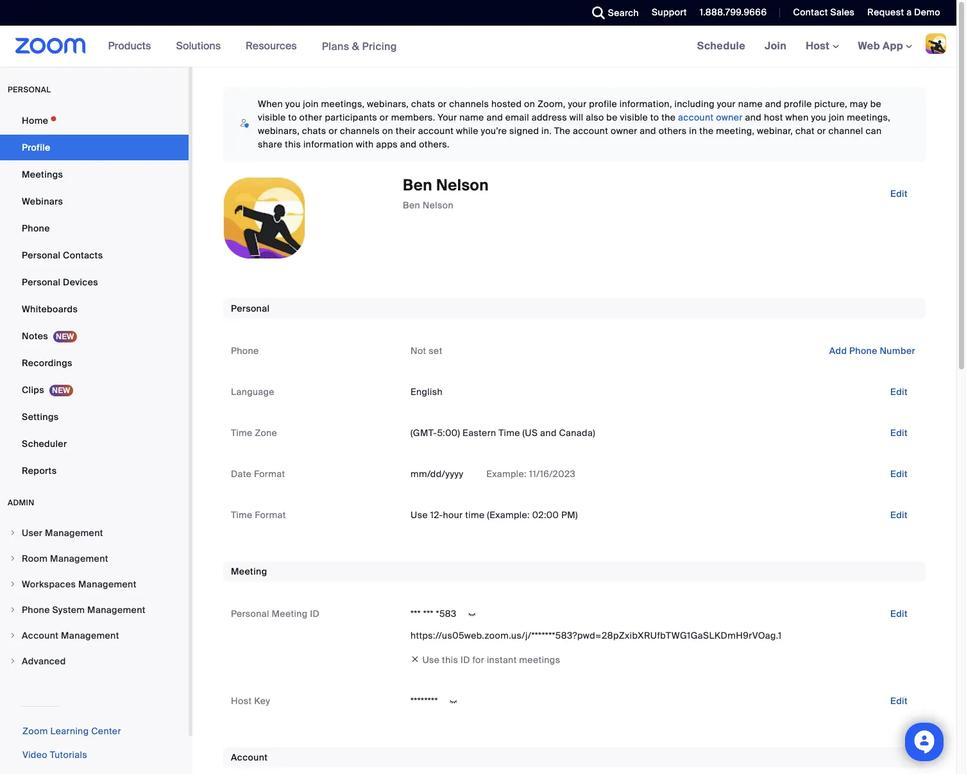 Task type: describe. For each thing, give the bounding box(es) containing it.
7 edit from the top
[[891, 696, 908, 707]]

zoom logo image
[[15, 38, 86, 54]]

id for meeting
[[310, 608, 320, 620]]

request a demo
[[868, 6, 941, 18]]

11/16/2023
[[529, 469, 576, 480]]

2 your from the left
[[717, 98, 736, 110]]

account for account
[[231, 753, 268, 764]]

time left (us
[[499, 427, 520, 439]]

workspaces management menu item
[[0, 573, 189, 597]]

management for account management
[[61, 630, 119, 642]]

account owner
[[678, 112, 743, 123]]

contact sales
[[794, 6, 855, 18]]

2 visible from the left
[[620, 112, 648, 123]]

and host when you join meetings, webinars, chats or channels on their account while you're signed in. the account owner and others in the meeting, webinar, chat or channel can share this information with apps and others.
[[258, 112, 891, 150]]

plans & pricing
[[322, 39, 397, 53]]

solutions button
[[176, 26, 227, 67]]

management for room management
[[50, 553, 108, 565]]

other
[[299, 112, 323, 123]]

1 edit from the top
[[891, 188, 908, 200]]

you inside when you join meetings, webinars, chats or channels hosted on zoom, your profile information, including your name and profile picture, may be visible to other participants or members. your name and email address will also be visible to the
[[285, 98, 301, 110]]

right image inside the advanced menu item
[[9, 658, 17, 666]]

management for workspaces management
[[78, 579, 137, 590]]

share
[[258, 139, 283, 150]]

1 to from the left
[[288, 112, 297, 123]]

recordings
[[22, 357, 72, 369]]

chats inside when you join meetings, webinars, chats or channels hosted on zoom, your profile information, including your name and profile picture, may be visible to other participants or members. your name and email address will also be visible to the
[[411, 98, 436, 110]]

user
[[22, 528, 43, 539]]

meetings, inside and host when you join meetings, webinars, chats or channels on their account while you're signed in. the account owner and others in the meeting, webinar, chat or channel can share this information with apps and others.
[[847, 112, 891, 123]]

products
[[108, 39, 151, 53]]

webinars
[[22, 196, 63, 207]]

contact
[[794, 6, 828, 18]]

personal for personal meeting id
[[231, 608, 269, 620]]

host key
[[231, 696, 270, 707]]

2 edit button from the top
[[881, 382, 918, 402]]

&
[[352, 39, 360, 53]]

2 ben from the top
[[403, 200, 420, 211]]

mm/dd/yyyy
[[411, 469, 464, 480]]

room management
[[22, 553, 108, 565]]

or up "apps"
[[380, 112, 389, 123]]

(gmt-5:00) eastern time (us and canada)
[[411, 427, 596, 439]]

right image for room
[[9, 555, 17, 563]]

web
[[858, 39, 881, 53]]

use for use this id for instant meetings
[[423, 655, 440, 666]]

profile picture image
[[926, 33, 947, 54]]

not set
[[411, 345, 443, 357]]

management down workspaces management menu item
[[87, 605, 146, 616]]

1 vertical spatial nelson
[[423, 200, 454, 211]]

join
[[765, 39, 787, 53]]

date format
[[231, 469, 285, 480]]

date
[[231, 469, 252, 480]]

7 edit button from the top
[[881, 691, 918, 712]]

meetings, inside when you join meetings, webinars, chats or channels hosted on zoom, your profile information, including your name and profile picture, may be visible to other participants or members. your name and email address will also be visible to the
[[321, 98, 365, 110]]

user management menu item
[[0, 521, 189, 546]]

join inside and host when you join meetings, webinars, chats or channels on their account while you're signed in. the account owner and others in the meeting, webinar, chat or channel can share this information with apps and others.
[[829, 112, 845, 123]]

personal for personal
[[231, 303, 270, 314]]

0 vertical spatial nelson
[[436, 175, 489, 195]]

and down their
[[400, 139, 417, 150]]

home
[[22, 115, 48, 126]]

language
[[231, 386, 275, 398]]

webinars, inside when you join meetings, webinars, chats or channels hosted on zoom, your profile information, including your name and profile picture, may be visible to other participants or members. your name and email address will also be visible to the
[[367, 98, 409, 110]]

zoom,
[[538, 98, 566, 110]]

1 vertical spatial name
[[460, 112, 484, 123]]

zone
[[255, 427, 277, 439]]

in
[[690, 125, 697, 137]]

eastern
[[463, 427, 496, 439]]

3 edit button from the top
[[881, 423, 918, 444]]

email
[[506, 112, 530, 123]]

video tutorials
[[22, 750, 87, 761]]

time zone
[[231, 427, 277, 439]]

or right chat
[[817, 125, 826, 137]]

apps
[[376, 139, 398, 150]]

tutorials
[[50, 750, 87, 761]]

while
[[456, 125, 479, 137]]

account management menu item
[[0, 624, 189, 648]]

center
[[91, 726, 121, 737]]

in.
[[542, 125, 552, 137]]

your
[[438, 112, 457, 123]]

advanced
[[22, 656, 66, 668]]

time for (gmt-5:00) eastern time (us and canada)
[[231, 427, 253, 439]]

********
[[411, 696, 438, 707]]

right image for workspaces
[[9, 581, 17, 589]]

solutions
[[176, 39, 221, 53]]

their
[[396, 125, 416, 137]]

web app button
[[858, 39, 913, 53]]

personal
[[8, 85, 51, 95]]

add
[[830, 345, 847, 357]]

advanced menu item
[[0, 650, 189, 674]]

also
[[586, 112, 604, 123]]

right image for account
[[9, 632, 17, 640]]

meetings
[[519, 655, 561, 666]]

sales
[[831, 6, 855, 18]]

5 edit button from the top
[[881, 505, 918, 526]]

the
[[555, 125, 571, 137]]

recordings link
[[0, 350, 189, 376]]

or up your
[[438, 98, 447, 110]]

1 vertical spatial meeting
[[272, 608, 308, 620]]

canada)
[[559, 427, 596, 439]]

join inside when you join meetings, webinars, chats or channels hosted on zoom, your profile information, including your name and profile picture, may be visible to other participants or members. your name and email address will also be visible to the
[[303, 98, 319, 110]]

and left others
[[640, 125, 657, 137]]

show host key image
[[443, 697, 464, 708]]

6 edit button from the top
[[881, 604, 918, 625]]

webinars link
[[0, 189, 189, 214]]

and up host on the top of page
[[766, 98, 782, 110]]

phone inside personal menu menu
[[22, 223, 50, 234]]

join link
[[755, 26, 797, 67]]

video tutorials link
[[22, 750, 87, 761]]

participants
[[325, 112, 377, 123]]

notes
[[22, 331, 48, 342]]

products button
[[108, 26, 157, 67]]

account management
[[22, 630, 119, 642]]

right image
[[9, 530, 17, 537]]

personal for personal devices
[[22, 277, 61, 288]]

this inside and host when you join meetings, webinars, chats or channels on their account while you're signed in. the account owner and others in the meeting, webinar, chat or channel can share this information with apps and others.
[[285, 139, 301, 150]]

a
[[907, 6, 912, 18]]

use 12-hour time (example: 02:00 pm)
[[411, 510, 578, 521]]

resources
[[246, 39, 297, 53]]

on inside when you join meetings, webinars, chats or channels hosted on zoom, your profile information, including your name and profile picture, may be visible to other participants or members. your name and email address will also be visible to the
[[524, 98, 535, 110]]

id for this
[[461, 655, 470, 666]]

show personal meeting id image
[[462, 609, 482, 621]]

clips link
[[0, 377, 189, 403]]

will
[[570, 112, 584, 123]]

2 profile from the left
[[784, 98, 812, 110]]

personal contacts
[[22, 250, 103, 261]]

(gmt-
[[411, 427, 437, 439]]

webinars, inside and host when you join meetings, webinars, chats or channels on their account while you're signed in. the account owner and others in the meeting, webinar, chat or channel can share this information with apps and others.
[[258, 125, 300, 137]]

information,
[[620, 98, 673, 110]]

phone inside menu item
[[22, 605, 50, 616]]

channels inside and host when you join meetings, webinars, chats or channels on their account while you're signed in. the account owner and others in the meeting, webinar, chat or channel can share this information with apps and others.
[[340, 125, 380, 137]]



Task type: locate. For each thing, give the bounding box(es) containing it.
meetings, up can
[[847, 112, 891, 123]]

when you join meetings, webinars, chats or channels hosted on zoom, your profile information, including your name and profile picture, may be visible to other participants or members. your name and email address will also be visible to the
[[258, 98, 882, 123]]

personal for personal contacts
[[22, 250, 61, 261]]

1 horizontal spatial channels
[[449, 98, 489, 110]]

profile up 'when'
[[784, 98, 812, 110]]

1 vertical spatial you
[[812, 112, 827, 123]]

or up information at the left top of the page
[[329, 125, 338, 137]]

format for date format
[[254, 469, 285, 480]]

contact sales link
[[784, 0, 858, 26], [794, 6, 855, 18]]

6 edit from the top
[[891, 608, 908, 620]]

1 vertical spatial format
[[255, 510, 286, 521]]

information
[[304, 139, 354, 150]]

phone inside button
[[850, 345, 878, 357]]

webinars, up share
[[258, 125, 300, 137]]

account
[[22, 630, 59, 642], [231, 753, 268, 764]]

host for host
[[806, 39, 833, 53]]

4 edit from the top
[[891, 469, 908, 480]]

1 horizontal spatial id
[[461, 655, 470, 666]]

phone up language
[[231, 345, 259, 357]]

1 visible from the left
[[258, 112, 286, 123]]

on up "apps"
[[382, 125, 393, 137]]

time for use 12-hour time (example: 02:00 pm)
[[231, 510, 253, 521]]

your up account owner link
[[717, 98, 736, 110]]

1 horizontal spatial profile
[[784, 98, 812, 110]]

scheduler
[[22, 438, 67, 450]]

0 vertical spatial the
[[662, 112, 676, 123]]

host inside "meetings" navigation
[[806, 39, 833, 53]]

format
[[254, 469, 285, 480], [255, 510, 286, 521]]

the up others
[[662, 112, 676, 123]]

0 horizontal spatial visible
[[258, 112, 286, 123]]

format right 'date'
[[254, 469, 285, 480]]

0 horizontal spatial the
[[662, 112, 676, 123]]

1 horizontal spatial this
[[442, 655, 458, 666]]

2 right image from the top
[[9, 581, 17, 589]]

contacts
[[63, 250, 103, 261]]

0 horizontal spatial ***
[[411, 608, 421, 620]]

0 vertical spatial ben
[[403, 175, 433, 195]]

may
[[850, 98, 868, 110]]

demo
[[915, 6, 941, 18]]

including
[[675, 98, 715, 110]]

profile link
[[0, 135, 189, 160]]

0 horizontal spatial be
[[607, 112, 618, 123]]

reports
[[22, 465, 57, 477]]

right image inside "room management" menu item
[[9, 555, 17, 563]]

and up 'you're'
[[487, 112, 503, 123]]

host
[[806, 39, 833, 53], [231, 696, 252, 707]]

0 horizontal spatial you
[[285, 98, 301, 110]]

0 vertical spatial on
[[524, 98, 535, 110]]

1 horizontal spatial owner
[[716, 112, 743, 123]]

on up email
[[524, 98, 535, 110]]

room management menu item
[[0, 547, 189, 571]]

plans & pricing link
[[322, 39, 397, 53], [322, 39, 397, 53]]

0 horizontal spatial webinars,
[[258, 125, 300, 137]]

5 edit from the top
[[891, 510, 908, 521]]

0 horizontal spatial this
[[285, 139, 301, 150]]

0 horizontal spatial owner
[[611, 125, 638, 137]]

1 horizontal spatial chats
[[411, 98, 436, 110]]

0 horizontal spatial chats
[[302, 125, 326, 137]]

0 horizontal spatial account
[[22, 630, 59, 642]]

personal devices link
[[0, 270, 189, 295]]

1 horizontal spatial your
[[717, 98, 736, 110]]

chats inside and host when you join meetings, webinars, chats or channels on their account while you're signed in. the account owner and others in the meeting, webinar, chat or channel can share this information with apps and others.
[[302, 125, 326, 137]]

phone down workspaces
[[22, 605, 50, 616]]

0 horizontal spatial meetings,
[[321, 98, 365, 110]]

owner inside and host when you join meetings, webinars, chats or channels on their account while you're signed in. the account owner and others in the meeting, webinar, chat or channel can share this information with apps and others.
[[611, 125, 638, 137]]

1 vertical spatial ben
[[403, 200, 420, 211]]

(example:
[[487, 510, 530, 521]]

be right may
[[871, 98, 882, 110]]

0 vertical spatial join
[[303, 98, 319, 110]]

name up "meeting,"
[[739, 98, 763, 110]]

reports link
[[0, 458, 189, 484]]

0 vertical spatial meetings,
[[321, 98, 365, 110]]

host left key
[[231, 696, 252, 707]]

phone down webinars
[[22, 223, 50, 234]]

use up ********
[[423, 655, 440, 666]]

admin
[[8, 498, 35, 508]]

1 ben from the top
[[403, 175, 433, 195]]

account inside menu item
[[22, 630, 59, 642]]

host
[[764, 112, 784, 123]]

user management
[[22, 528, 103, 539]]

join up other
[[303, 98, 319, 110]]

account up others.
[[418, 125, 454, 137]]

you down picture,
[[812, 112, 827, 123]]

channels inside when you join meetings, webinars, chats or channels hosted on zoom, your profile information, including your name and profile picture, may be visible to other participants or members. your name and email address will also be visible to the
[[449, 98, 489, 110]]

host for host key
[[231, 696, 252, 707]]

1 horizontal spatial visible
[[620, 112, 648, 123]]

1 vertical spatial be
[[607, 112, 618, 123]]

0 vertical spatial chats
[[411, 98, 436, 110]]

1 vertical spatial webinars,
[[258, 125, 300, 137]]

whiteboards
[[22, 304, 78, 315]]

0 vertical spatial account
[[22, 630, 59, 642]]

notes link
[[0, 323, 189, 349]]

and left host on the top of page
[[745, 112, 762, 123]]

channels up your
[[449, 98, 489, 110]]

not
[[411, 345, 427, 357]]

right image left advanced at the left bottom of page
[[9, 658, 17, 666]]

phone link
[[0, 216, 189, 241]]

0 vertical spatial channels
[[449, 98, 489, 110]]

1 horizontal spatial name
[[739, 98, 763, 110]]

right image left room
[[9, 555, 17, 563]]

your up the will
[[568, 98, 587, 110]]

this right share
[[285, 139, 301, 150]]

1 vertical spatial chats
[[302, 125, 326, 137]]

account down also
[[573, 125, 609, 137]]

*** *** *583
[[411, 608, 457, 620]]

owner
[[716, 112, 743, 123], [611, 125, 638, 137]]

0 vertical spatial webinars,
[[367, 98, 409, 110]]

video
[[22, 750, 48, 761]]

0 horizontal spatial to
[[288, 112, 297, 123]]

1 vertical spatial join
[[829, 112, 845, 123]]

key
[[254, 696, 270, 707]]

banner containing products
[[0, 26, 957, 67]]

visible down the information,
[[620, 112, 648, 123]]

visible down when
[[258, 112, 286, 123]]

phone right add
[[850, 345, 878, 357]]

1 vertical spatial host
[[231, 696, 252, 707]]

1 vertical spatial id
[[461, 655, 470, 666]]

right image inside the account management menu item
[[9, 632, 17, 640]]

be right also
[[607, 112, 618, 123]]

owner down the information,
[[611, 125, 638, 137]]

0 vertical spatial be
[[871, 98, 882, 110]]

0 vertical spatial owner
[[716, 112, 743, 123]]

and
[[766, 98, 782, 110], [487, 112, 503, 123], [745, 112, 762, 123], [640, 125, 657, 137], [400, 139, 417, 150], [540, 427, 557, 439]]

the inside and host when you join meetings, webinars, chats or channels on their account while you're signed in. the account owner and others in the meeting, webinar, chat or channel can share this information with apps and others.
[[700, 125, 714, 137]]

time down 'date'
[[231, 510, 253, 521]]

1 horizontal spatial account
[[231, 753, 268, 764]]

right image
[[9, 555, 17, 563], [9, 581, 17, 589], [9, 607, 17, 614], [9, 632, 17, 640], [9, 658, 17, 666]]

0 vertical spatial you
[[285, 98, 301, 110]]

schedule link
[[688, 26, 755, 67]]

2 horizontal spatial account
[[678, 112, 714, 123]]

webinar,
[[757, 125, 793, 137]]

your
[[568, 98, 587, 110], [717, 98, 736, 110]]

use left 12-
[[411, 510, 428, 521]]

when
[[258, 98, 283, 110]]

management inside menu item
[[61, 630, 119, 642]]

account down host key on the bottom left of the page
[[231, 753, 268, 764]]

request a demo link
[[858, 0, 957, 26], [868, 6, 941, 18]]

0 vertical spatial id
[[310, 608, 320, 620]]

address
[[532, 112, 567, 123]]

workspaces
[[22, 579, 76, 590]]

this left for in the bottom of the page
[[442, 655, 458, 666]]

1 edit button from the top
[[881, 184, 918, 204]]

right image inside the phone system management menu item
[[9, 607, 17, 614]]

2 to from the left
[[651, 112, 659, 123]]

channels
[[449, 98, 489, 110], [340, 125, 380, 137]]

hour
[[443, 510, 463, 521]]

the inside when you join meetings, webinars, chats or channels hosted on zoom, your profile information, including your name and profile picture, may be visible to other participants or members. your name and email address will also be visible to the
[[662, 112, 676, 123]]

1 vertical spatial on
[[382, 125, 393, 137]]

0 horizontal spatial id
[[310, 608, 320, 620]]

meeting,
[[716, 125, 755, 137]]

0 vertical spatial use
[[411, 510, 428, 521]]

1 horizontal spatial the
[[700, 125, 714, 137]]

join down picture,
[[829, 112, 845, 123]]

2 *** from the left
[[423, 608, 434, 620]]

management down the phone system management menu item
[[61, 630, 119, 642]]

right image inside workspaces management menu item
[[9, 581, 17, 589]]

1 your from the left
[[568, 98, 587, 110]]

meetings, up participants
[[321, 98, 365, 110]]

meetings navigation
[[688, 26, 957, 67]]

account up advanced at the left bottom of page
[[22, 630, 59, 642]]

1 horizontal spatial be
[[871, 98, 882, 110]]

zoom learning center link
[[22, 726, 121, 737]]

1 horizontal spatial ***
[[423, 608, 434, 620]]

and right (us
[[540, 427, 557, 439]]

meetings,
[[321, 98, 365, 110], [847, 112, 891, 123]]

workspaces management
[[22, 579, 137, 590]]

0 horizontal spatial join
[[303, 98, 319, 110]]

1 vertical spatial the
[[700, 125, 714, 137]]

schedule
[[697, 39, 746, 53]]

0 vertical spatial this
[[285, 139, 301, 150]]

for
[[473, 655, 485, 666]]

1 horizontal spatial webinars,
[[367, 98, 409, 110]]

chats up members.
[[411, 98, 436, 110]]

phone system management
[[22, 605, 146, 616]]

to left other
[[288, 112, 297, 123]]

profile up also
[[589, 98, 617, 110]]

1 right image from the top
[[9, 555, 17, 563]]

nelson
[[436, 175, 489, 195], [423, 200, 454, 211]]

management down "room management" menu item at the left bottom of the page
[[78, 579, 137, 590]]

1 horizontal spatial you
[[812, 112, 827, 123]]

1 horizontal spatial host
[[806, 39, 833, 53]]

0 horizontal spatial meeting
[[231, 566, 267, 578]]

personal menu menu
[[0, 108, 189, 485]]

personal contacts link
[[0, 243, 189, 268]]

edit user photo image
[[254, 212, 275, 224]]

1 vertical spatial this
[[442, 655, 458, 666]]

1 *** from the left
[[411, 608, 421, 620]]

1 horizontal spatial to
[[651, 112, 659, 123]]

1 profile from the left
[[589, 98, 617, 110]]

0 horizontal spatial host
[[231, 696, 252, 707]]

0 horizontal spatial channels
[[340, 125, 380, 137]]

1 horizontal spatial on
[[524, 98, 535, 110]]

account for account management
[[22, 630, 59, 642]]

pm)
[[562, 510, 578, 521]]

use this id for instant meetings
[[423, 655, 561, 666]]

edit
[[891, 188, 908, 200], [891, 386, 908, 398], [891, 427, 908, 439], [891, 469, 908, 480], [891, 510, 908, 521], [891, 608, 908, 620], [891, 696, 908, 707]]

0 vertical spatial format
[[254, 469, 285, 480]]

name
[[739, 98, 763, 110], [460, 112, 484, 123]]

0 horizontal spatial name
[[460, 112, 484, 123]]

the right in
[[700, 125, 714, 137]]

personal meeting id
[[231, 608, 320, 620]]

set
[[429, 345, 443, 357]]

0 vertical spatial meeting
[[231, 566, 267, 578]]

1 horizontal spatial meetings,
[[847, 112, 891, 123]]

signed
[[510, 125, 539, 137]]

management up "workspaces management"
[[50, 553, 108, 565]]

you inside and host when you join meetings, webinars, chats or channels on their account while you're signed in. the account owner and others in the meeting, webinar, chat or channel can share this information with apps and others.
[[812, 112, 827, 123]]

meetings link
[[0, 162, 189, 187]]

use for use 12-hour time (example: 02:00 pm)
[[411, 510, 428, 521]]

format for time format
[[255, 510, 286, 521]]

0 horizontal spatial your
[[568, 98, 587, 110]]

channels up with
[[340, 125, 380, 137]]

owner up "meeting,"
[[716, 112, 743, 123]]

1 vertical spatial account
[[231, 753, 268, 764]]

visible
[[258, 112, 286, 123], [620, 112, 648, 123]]

others
[[659, 125, 687, 137]]

3 edit from the top
[[891, 427, 908, 439]]

user photo image
[[224, 178, 305, 259]]

right image for phone
[[9, 607, 17, 614]]

time left zone
[[231, 427, 253, 439]]

ben
[[403, 175, 433, 195], [403, 200, 420, 211]]

you up other
[[285, 98, 301, 110]]

format down date format
[[255, 510, 286, 521]]

right image left 'account management'
[[9, 632, 17, 640]]

you're
[[481, 125, 507, 137]]

settings
[[22, 411, 59, 423]]

plans
[[322, 39, 350, 53]]

zoom
[[22, 726, 48, 737]]

1 vertical spatial channels
[[340, 125, 380, 137]]

on inside and host when you join meetings, webinars, chats or channels on their account while you're signed in. the account owner and others in the meeting, webinar, chat or channel can share this information with apps and others.
[[382, 125, 393, 137]]

management up room management
[[45, 528, 103, 539]]

0 horizontal spatial account
[[418, 125, 454, 137]]

others.
[[419, 139, 450, 150]]

management for user management
[[45, 528, 103, 539]]

0 horizontal spatial profile
[[589, 98, 617, 110]]

meetings
[[22, 169, 63, 180]]

1 vertical spatial meetings,
[[847, 112, 891, 123]]

0 horizontal spatial on
[[382, 125, 393, 137]]

4 right image from the top
[[9, 632, 17, 640]]

0 vertical spatial name
[[739, 98, 763, 110]]

to down the information,
[[651, 112, 659, 123]]

1 horizontal spatial meeting
[[272, 608, 308, 620]]

1 vertical spatial use
[[423, 655, 440, 666]]

system
[[52, 605, 85, 616]]

3 right image from the top
[[9, 607, 17, 614]]

0 vertical spatial host
[[806, 39, 833, 53]]

phone system management menu item
[[0, 598, 189, 623]]

account down including
[[678, 112, 714, 123]]

devices
[[63, 277, 98, 288]]

1 horizontal spatial join
[[829, 112, 845, 123]]

5 right image from the top
[[9, 658, 17, 666]]

with
[[356, 139, 374, 150]]

profile
[[22, 142, 50, 153]]

admin menu menu
[[0, 521, 189, 675]]

right image left workspaces
[[9, 581, 17, 589]]

personal
[[22, 250, 61, 261], [22, 277, 61, 288], [231, 303, 270, 314], [231, 608, 269, 620]]

support
[[652, 6, 687, 18]]

4 edit button from the top
[[881, 464, 918, 485]]

right image left system
[[9, 607, 17, 614]]

webinars, up members.
[[367, 98, 409, 110]]

to
[[288, 112, 297, 123], [651, 112, 659, 123]]

members.
[[391, 112, 436, 123]]

personal inside "link"
[[22, 250, 61, 261]]

5:00)
[[437, 427, 460, 439]]

host down contact sales
[[806, 39, 833, 53]]

(us
[[523, 427, 538, 439]]

1 horizontal spatial account
[[573, 125, 609, 137]]

1 vertical spatial owner
[[611, 125, 638, 137]]

the
[[662, 112, 676, 123], [700, 125, 714, 137]]

2 edit from the top
[[891, 386, 908, 398]]

name up while
[[460, 112, 484, 123]]

use
[[411, 510, 428, 521], [423, 655, 440, 666]]

product information navigation
[[99, 26, 407, 67]]

instant
[[487, 655, 517, 666]]

chats down other
[[302, 125, 326, 137]]

banner
[[0, 26, 957, 67]]



Task type: vqa. For each thing, say whether or not it's contained in the screenshot.
Host DROPDOWN BUTTON
yes



